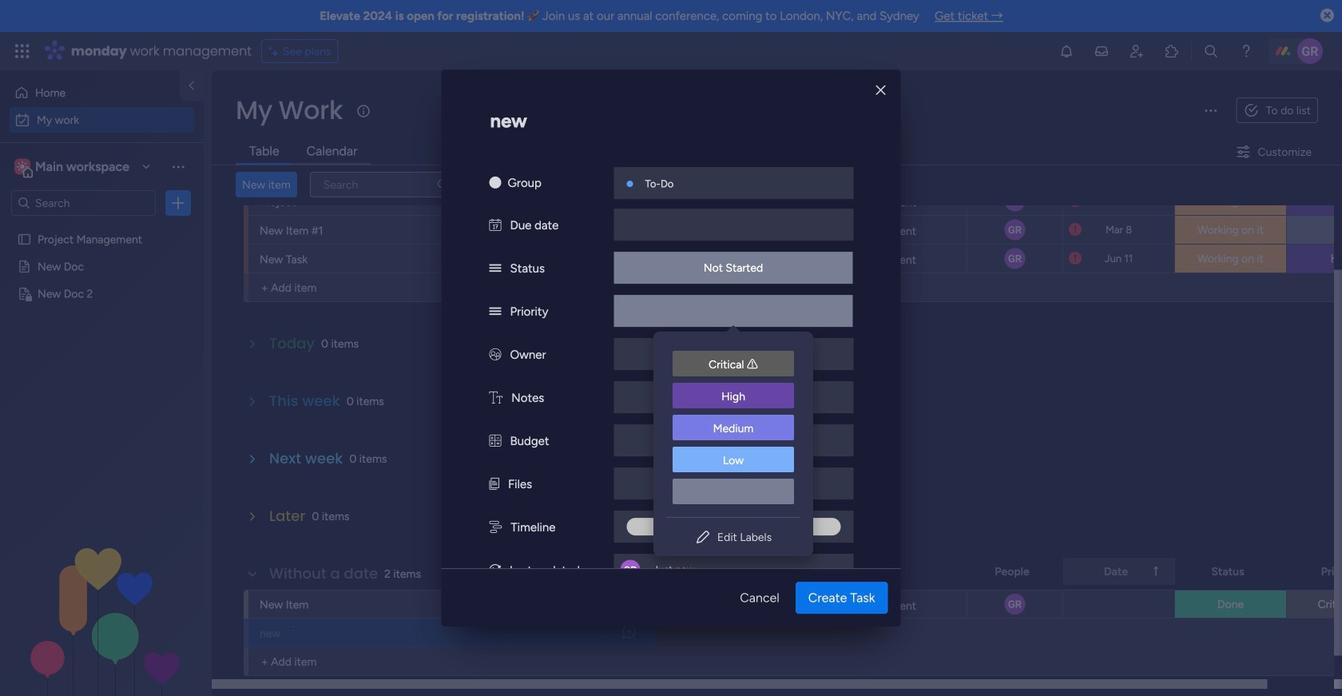 Task type: locate. For each thing, give the bounding box(es) containing it.
private board image
[[17, 286, 32, 301]]

dapulse text column image
[[490, 391, 503, 405]]

0 horizontal spatial list box
[[0, 222, 204, 523]]

greg robinson image
[[1298, 38, 1324, 64]]

v2 overdue deadline image
[[1069, 222, 1082, 237]]

v2 pulse updated log image
[[490, 564, 501, 578]]

v2 multiple person column image
[[490, 348, 502, 362]]

public board image
[[17, 232, 32, 247], [17, 259, 32, 274]]

None search field
[[310, 172, 455, 197]]

column header
[[1064, 558, 1176, 585]]

2 v2 overdue deadline image from the top
[[1069, 251, 1082, 266]]

tab list
[[236, 139, 371, 165]]

dialog
[[442, 70, 901, 656]]

invite members image
[[1129, 43, 1145, 59]]

select product image
[[14, 43, 30, 59]]

option
[[10, 80, 170, 106], [10, 107, 194, 133], [0, 225, 204, 228], [673, 351, 794, 378], [673, 383, 794, 410], [673, 415, 794, 442], [673, 447, 794, 474], [673, 479, 794, 504]]

edit labels image
[[695, 529, 711, 545]]

1 vertical spatial v2 overdue deadline image
[[1069, 251, 1082, 266]]

tab
[[236, 139, 293, 165], [293, 139, 371, 165]]

v2 status image
[[490, 261, 502, 276]]

1 vertical spatial public board image
[[17, 259, 32, 274]]

search image
[[436, 178, 449, 191]]

search everything image
[[1204, 43, 1220, 59]]

list box
[[0, 222, 204, 523], [654, 338, 814, 517]]

v2 overdue deadline image up v2 overdue deadline image
[[1069, 193, 1082, 209]]

close image
[[876, 85, 886, 96]]

v2 status image
[[490, 305, 502, 319]]

2 tab from the left
[[293, 139, 371, 165]]

0 vertical spatial public board image
[[17, 232, 32, 247]]

v2 overdue deadline image down v2 overdue deadline image
[[1069, 251, 1082, 266]]

lottie animation element
[[0, 535, 204, 696]]

v2 overdue deadline image
[[1069, 193, 1082, 209], [1069, 251, 1082, 266]]

0 vertical spatial v2 overdue deadline image
[[1069, 193, 1082, 209]]



Task type: vqa. For each thing, say whether or not it's contained in the screenshot.
the select product image
yes



Task type: describe. For each thing, give the bounding box(es) containing it.
v2 file column image
[[490, 477, 500, 492]]

update feed image
[[1094, 43, 1110, 59]]

dapulse numbers column image
[[490, 434, 502, 448]]

2 public board image from the top
[[17, 259, 32, 274]]

dapulse date column image
[[490, 218, 502, 233]]

1 public board image from the top
[[17, 232, 32, 247]]

1 horizontal spatial list box
[[654, 338, 814, 517]]

dapulse timeline column image
[[490, 520, 502, 535]]

lottie animation image
[[0, 535, 204, 696]]

Filter dashboard by text search field
[[310, 172, 455, 197]]

monday marketplace image
[[1165, 43, 1181, 59]]

1 v2 overdue deadline image from the top
[[1069, 193, 1082, 209]]

see plans image
[[268, 42, 283, 60]]

Search in workspace field
[[34, 194, 133, 212]]

help image
[[1239, 43, 1255, 59]]

notifications image
[[1059, 43, 1075, 59]]

1 tab from the left
[[236, 139, 293, 165]]

sort image
[[1150, 565, 1163, 578]]

v2 sun image
[[490, 176, 502, 190]]



